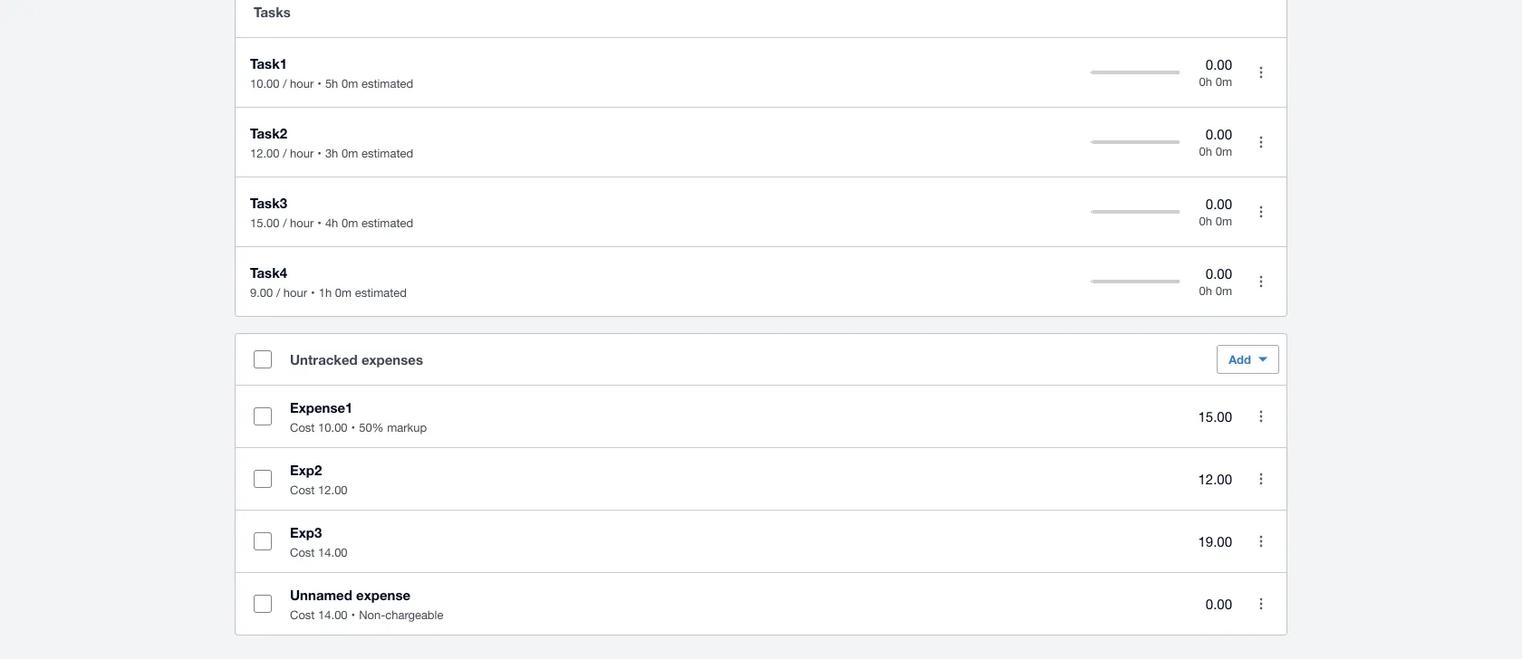Task type: describe. For each thing, give the bounding box(es) containing it.
10.00 inside the "expense1 cost 10.00 • 50% markup"
[[318, 421, 348, 435]]

tasks
[[254, 4, 291, 20]]

exp3
[[290, 525, 322, 541]]

cost for exp2
[[290, 483, 315, 497]]

cost for exp3
[[290, 546, 315, 560]]

• for task1
[[317, 77, 322, 91]]

/ for task1
[[283, 77, 287, 91]]

5h
[[325, 77, 338, 91]]

14.00 inside unnamed expense cost 14.00 • non-chargeable
[[318, 608, 348, 623]]

0.00 0h 0m for task1
[[1199, 57, 1232, 89]]

• for unnamed
[[351, 608, 355, 623]]

/ for task2
[[283, 146, 287, 160]]

1h
[[319, 286, 332, 300]]

estimated for task2
[[361, 146, 413, 160]]

estimated for task4
[[355, 286, 407, 300]]

task1
[[250, 56, 287, 72]]

/ for task3
[[283, 216, 287, 230]]

expense
[[356, 588, 411, 604]]

hour for task3
[[290, 216, 314, 230]]

task4 9.00 / hour • 1h 0m estimated
[[250, 265, 407, 300]]

expense1 cost 10.00 • 50% markup
[[290, 400, 427, 435]]

• for task4
[[311, 286, 315, 300]]

task1 10.00 / hour • 5h 0m estimated
[[250, 56, 413, 91]]

untracked expenses
[[290, 352, 423, 368]]

task2 12.00 / hour • 3h 0m estimated
[[250, 125, 413, 160]]

untracked
[[290, 352, 358, 368]]

estimated for task1
[[361, 77, 413, 91]]

12.00 inside exp2 cost 12.00
[[318, 483, 348, 497]]

19.00
[[1198, 534, 1232, 550]]

14.00 inside "exp3 cost 14.00"
[[318, 546, 348, 560]]

hour for task1
[[290, 77, 314, 91]]

more options image for task3
[[1243, 194, 1279, 231]]

cost inside unnamed expense cost 14.00 • non-chargeable
[[290, 608, 315, 623]]

task2
[[250, 125, 287, 142]]

0m inside task2 12.00 / hour • 3h 0m estimated
[[342, 146, 358, 160]]

more options image for unnamed expense
[[1243, 587, 1279, 623]]

0m inside task3 15.00 / hour • 4h 0m estimated
[[342, 216, 358, 230]]

0.00 for task2
[[1206, 127, 1232, 143]]

0h for task3
[[1199, 214, 1212, 228]]

• for task2
[[317, 146, 322, 160]]

expenses
[[361, 352, 423, 368]]

exp2
[[290, 463, 322, 479]]

/ for task4
[[276, 286, 280, 300]]

0h for task2
[[1199, 144, 1212, 158]]

expense1
[[290, 400, 353, 416]]

1 vertical spatial 15.00
[[1198, 409, 1232, 425]]

0h for task1
[[1199, 75, 1212, 89]]

cost for expense1
[[290, 421, 315, 435]]

unnamed expense cost 14.00 • non-chargeable
[[290, 588, 443, 623]]



Task type: vqa. For each thing, say whether or not it's contained in the screenshot.
PROJECTS SETTINGS
no



Task type: locate. For each thing, give the bounding box(es) containing it.
2 cost from the top
[[290, 483, 315, 497]]

• left the 1h
[[311, 286, 315, 300]]

hour left 4h
[[290, 216, 314, 230]]

estimated
[[361, 77, 413, 91], [361, 146, 413, 160], [361, 216, 413, 230], [355, 286, 407, 300]]

5 0.00 from the top
[[1206, 597, 1232, 613]]

chargeable
[[385, 608, 443, 623]]

unnamed
[[290, 588, 352, 604]]

1 vertical spatial 14.00
[[318, 608, 348, 623]]

3 0.00 from the top
[[1206, 197, 1232, 213]]

cost
[[290, 421, 315, 435], [290, 483, 315, 497], [290, 546, 315, 560], [290, 608, 315, 623]]

• inside task3 15.00 / hour • 4h 0m estimated
[[317, 216, 322, 230]]

0m inside "task1 10.00 / hour • 5h 0m estimated"
[[342, 77, 358, 91]]

hour left 5h
[[290, 77, 314, 91]]

exp2 cost 12.00
[[290, 463, 348, 497]]

10.00 down expense1
[[318, 421, 348, 435]]

12.00 inside task2 12.00 / hour • 3h 0m estimated
[[250, 146, 280, 160]]

hour
[[290, 77, 314, 91], [290, 146, 314, 160], [290, 216, 314, 230], [283, 286, 307, 300]]

hour left 3h
[[290, 146, 314, 160]]

4h
[[325, 216, 338, 230]]

50%
[[359, 421, 384, 435]]

• inside unnamed expense cost 14.00 • non-chargeable
[[351, 608, 355, 623]]

/ down task3 in the left of the page
[[283, 216, 287, 230]]

hour for task2
[[290, 146, 314, 160]]

4 cost from the top
[[290, 608, 315, 623]]

hour inside task2 12.00 / hour • 3h 0m estimated
[[290, 146, 314, 160]]

0.00 for task1
[[1206, 57, 1232, 73]]

• inside the "expense1 cost 10.00 • 50% markup"
[[351, 421, 355, 435]]

/
[[283, 77, 287, 91], [283, 146, 287, 160], [283, 216, 287, 230], [276, 286, 280, 300]]

/ inside task4 9.00 / hour • 1h 0m estimated
[[276, 286, 280, 300]]

hour for task4
[[283, 286, 307, 300]]

3 cost from the top
[[290, 546, 315, 560]]

cost inside "exp3 cost 14.00"
[[290, 546, 315, 560]]

0 vertical spatial 14.00
[[318, 546, 348, 560]]

0.00 for task4
[[1206, 267, 1232, 282]]

estimated right the 1h
[[355, 286, 407, 300]]

0 horizontal spatial 15.00
[[250, 216, 280, 230]]

cost down expense1
[[290, 421, 315, 435]]

0.00 0h 0m for task2
[[1199, 127, 1232, 158]]

• left 4h
[[317, 216, 322, 230]]

add button
[[1217, 346, 1279, 375]]

3 0.00 0h 0m from the top
[[1199, 197, 1232, 228]]

15.00 down add
[[1198, 409, 1232, 425]]

15.00
[[250, 216, 280, 230], [1198, 409, 1232, 425]]

estimated right 3h
[[361, 146, 413, 160]]

2 14.00 from the top
[[318, 608, 348, 623]]

9.00
[[250, 286, 273, 300]]

1 vertical spatial 10.00
[[318, 421, 348, 435]]

cost inside the "expense1 cost 10.00 • 50% markup"
[[290, 421, 315, 435]]

3 more options image from the top
[[1243, 462, 1279, 498]]

10.00
[[250, 77, 280, 91], [318, 421, 348, 435]]

0 horizontal spatial 10.00
[[250, 77, 280, 91]]

task3
[[250, 195, 287, 212]]

hour left the 1h
[[283, 286, 307, 300]]

1 0.00 0h 0m from the top
[[1199, 57, 1232, 89]]

3 more options image from the top
[[1243, 194, 1279, 231]]

0.00 0h 0m for task4
[[1199, 267, 1232, 298]]

12.00 down the task2 in the left of the page
[[250, 146, 280, 160]]

•
[[317, 77, 322, 91], [317, 146, 322, 160], [317, 216, 322, 230], [311, 286, 315, 300], [351, 421, 355, 435], [351, 608, 355, 623]]

2 more options image from the top
[[1243, 399, 1279, 435]]

0h
[[1199, 75, 1212, 89], [1199, 144, 1212, 158], [1199, 214, 1212, 228], [1199, 284, 1212, 298]]

0m inside task4 9.00 / hour • 1h 0m estimated
[[335, 286, 352, 300]]

• left the 50%
[[351, 421, 355, 435]]

estimated inside task4 9.00 / hour • 1h 0m estimated
[[355, 286, 407, 300]]

1 0.00 from the top
[[1206, 57, 1232, 73]]

estimated right 5h
[[361, 77, 413, 91]]

estimated inside task2 12.00 / hour • 3h 0m estimated
[[361, 146, 413, 160]]

• inside task4 9.00 / hour • 1h 0m estimated
[[311, 286, 315, 300]]

• for task3
[[317, 216, 322, 230]]

more options image for task1
[[1243, 55, 1279, 91]]

12.00 down exp2
[[318, 483, 348, 497]]

2 horizontal spatial 12.00
[[1198, 472, 1232, 488]]

4 more options image from the top
[[1243, 524, 1279, 560]]

0.00 0h 0m
[[1199, 57, 1232, 89], [1199, 127, 1232, 158], [1199, 197, 1232, 228], [1199, 267, 1232, 298]]

14.00 down exp3
[[318, 546, 348, 560]]

more options image for task2
[[1243, 125, 1279, 161]]

0.00 0h 0m for task3
[[1199, 197, 1232, 228]]

hour inside "task1 10.00 / hour • 5h 0m estimated"
[[290, 77, 314, 91]]

0.00 for task3
[[1206, 197, 1232, 213]]

estimated for task3
[[361, 216, 413, 230]]

• inside task2 12.00 / hour • 3h 0m estimated
[[317, 146, 322, 160]]

cost down unnamed
[[290, 608, 315, 623]]

/ down task1
[[283, 77, 287, 91]]

estimated inside task3 15.00 / hour • 4h 0m estimated
[[361, 216, 413, 230]]

• left 5h
[[317, 77, 322, 91]]

/ inside task3 15.00 / hour • 4h 0m estimated
[[283, 216, 287, 230]]

non-
[[359, 608, 385, 623]]

cost inside exp2 cost 12.00
[[290, 483, 315, 497]]

14.00
[[318, 546, 348, 560], [318, 608, 348, 623]]

14.00 down unnamed
[[318, 608, 348, 623]]

12.00 up 19.00
[[1198, 472, 1232, 488]]

hour inside task3 15.00 / hour • 4h 0m estimated
[[290, 216, 314, 230]]

more options image for expense1
[[1243, 399, 1279, 435]]

markup
[[387, 421, 427, 435]]

• inside "task1 10.00 / hour • 5h 0m estimated"
[[317, 77, 322, 91]]

2 more options image from the top
[[1243, 125, 1279, 161]]

0h for task4
[[1199, 284, 1212, 298]]

0 vertical spatial 10.00
[[250, 77, 280, 91]]

1 0h from the top
[[1199, 75, 1212, 89]]

estimated inside "task1 10.00 / hour • 5h 0m estimated"
[[361, 77, 413, 91]]

10.00 inside "task1 10.00 / hour • 5h 0m estimated"
[[250, 77, 280, 91]]

exp3 cost 14.00
[[290, 525, 348, 560]]

4 0.00 from the top
[[1206, 267, 1232, 282]]

1 horizontal spatial 12.00
[[318, 483, 348, 497]]

0 horizontal spatial 12.00
[[250, 146, 280, 160]]

cost down exp2
[[290, 483, 315, 497]]

3h
[[325, 146, 338, 160]]

estimated right 4h
[[361, 216, 413, 230]]

1 14.00 from the top
[[318, 546, 348, 560]]

/ down the task2 in the left of the page
[[283, 146, 287, 160]]

1 more options image from the top
[[1243, 264, 1279, 300]]

cost down exp3
[[290, 546, 315, 560]]

15.00 down task3 in the left of the page
[[250, 216, 280, 230]]

more options image for exp2
[[1243, 462, 1279, 498]]

15.00 inside task3 15.00 / hour • 4h 0m estimated
[[250, 216, 280, 230]]

more options image
[[1243, 264, 1279, 300], [1243, 399, 1279, 435], [1243, 462, 1279, 498], [1243, 587, 1279, 623]]

/ inside task2 12.00 / hour • 3h 0m estimated
[[283, 146, 287, 160]]

12.00
[[250, 146, 280, 160], [1198, 472, 1232, 488], [318, 483, 348, 497]]

1 horizontal spatial 10.00
[[318, 421, 348, 435]]

0.00
[[1206, 57, 1232, 73], [1206, 127, 1232, 143], [1206, 197, 1232, 213], [1206, 267, 1232, 282], [1206, 597, 1232, 613]]

0 vertical spatial 15.00
[[250, 216, 280, 230]]

• left 3h
[[317, 146, 322, 160]]

10.00 down task1
[[250, 77, 280, 91]]

1 cost from the top
[[290, 421, 315, 435]]

add
[[1229, 353, 1251, 367]]

4 more options image from the top
[[1243, 587, 1279, 623]]

2 0.00 from the top
[[1206, 127, 1232, 143]]

0m
[[1216, 75, 1232, 89], [342, 77, 358, 91], [1216, 144, 1232, 158], [342, 146, 358, 160], [1216, 214, 1232, 228], [342, 216, 358, 230], [1216, 284, 1232, 298], [335, 286, 352, 300]]

2 0.00 0h 0m from the top
[[1199, 127, 1232, 158]]

1 horizontal spatial 15.00
[[1198, 409, 1232, 425]]

more options image
[[1243, 55, 1279, 91], [1243, 125, 1279, 161], [1243, 194, 1279, 231], [1243, 524, 1279, 560]]

hour inside task4 9.00 / hour • 1h 0m estimated
[[283, 286, 307, 300]]

1 more options image from the top
[[1243, 55, 1279, 91]]

2 0h from the top
[[1199, 144, 1212, 158]]

task4
[[250, 265, 287, 281]]

/ right 9.00
[[276, 286, 280, 300]]

4 0.00 0h 0m from the top
[[1199, 267, 1232, 298]]

/ inside "task1 10.00 / hour • 5h 0m estimated"
[[283, 77, 287, 91]]

3 0h from the top
[[1199, 214, 1212, 228]]

4 0h from the top
[[1199, 284, 1212, 298]]

task3 15.00 / hour • 4h 0m estimated
[[250, 195, 413, 230]]

• left non-
[[351, 608, 355, 623]]



